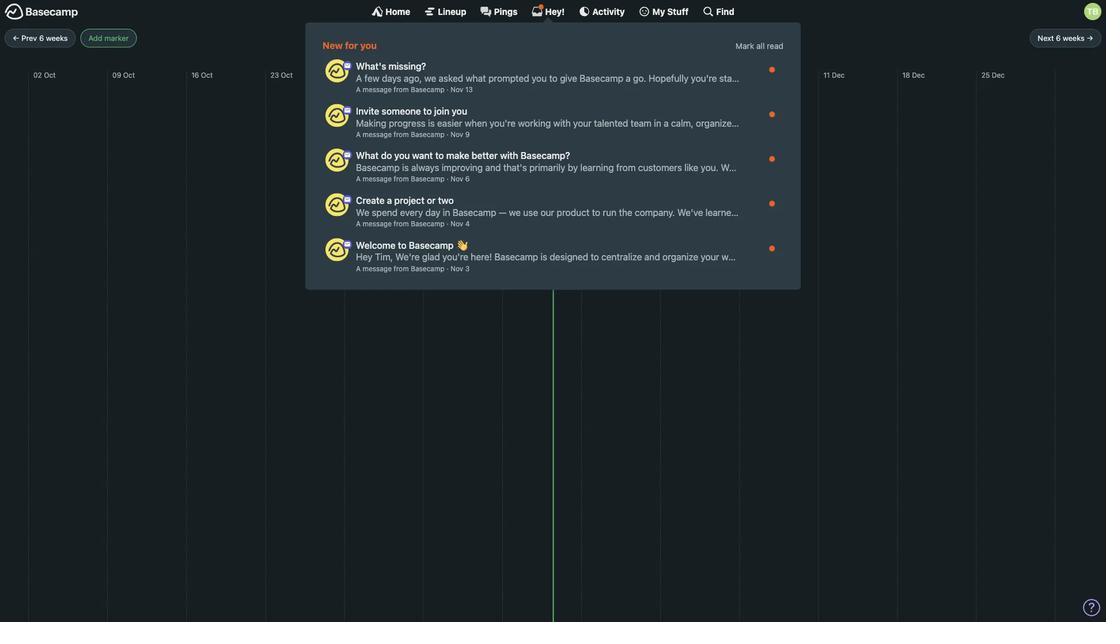 Task type: locate. For each thing, give the bounding box(es) containing it.
a down welcome to basecamp 👋 on the left of the page
[[356, 264, 361, 272]]

project down when
[[503, 217, 532, 228]]

message for invite
[[363, 130, 392, 138]]

1 horizontal spatial welcome
[[400, 154, 450, 168]]

02
[[33, 71, 42, 79]]

1 vertical spatial the
[[587, 217, 601, 228]]

0 vertical spatial projects
[[419, 180, 452, 191]]

lineup
[[438, 6, 466, 16]]

1 vertical spatial on
[[435, 194, 446, 205]]

you for do
[[394, 150, 410, 161]]

13 nov
[[508, 71, 530, 79]]

want
[[412, 150, 433, 161]]

a up what
[[356, 130, 361, 138]]

or
[[427, 195, 436, 206]]

to right want
[[435, 150, 444, 161]]

1 a from the top
[[356, 86, 361, 94]]

it
[[567, 217, 572, 228]]

to up nov 6 element
[[453, 154, 464, 168]]

3 from from the top
[[394, 175, 409, 183]]

for up when
[[510, 180, 522, 191]]

mark all read button
[[736, 40, 784, 52]]

dec
[[755, 71, 768, 79], [832, 71, 845, 79], [912, 71, 925, 79], [992, 71, 1005, 79]]

add
[[89, 34, 102, 42], [400, 217, 417, 228]]

0 horizontal spatial welcome
[[356, 240, 396, 250]]

end.
[[592, 194, 611, 205]]

from down someone
[[394, 130, 409, 138]]

add start/end dates to a project link
[[400, 217, 532, 228]]

1 message from the top
[[363, 86, 392, 94]]

basecamp down welcome to basecamp 👋 on the left of the page
[[411, 264, 445, 272]]

to down a message from basecamp nov 4
[[398, 240, 407, 250]]

1 horizontal spatial project
[[503, 217, 532, 228]]

from down welcome to basecamp 👋 on the left of the page
[[394, 264, 409, 272]]

basecamp image for invite someone to join you
[[326, 104, 349, 127]]

23 oct
[[270, 71, 293, 79]]

basecamp for you
[[411, 175, 445, 183]]

read
[[767, 41, 784, 51]]

welcome to basecamp 👋
[[356, 240, 465, 250]]

to left "view"
[[535, 217, 543, 228]]

0 horizontal spatial weeks
[[46, 34, 68, 42]]

basecamp down "or"
[[411, 220, 445, 228]]

in
[[646, 180, 654, 191]]

welcome
[[400, 154, 450, 168], [356, 240, 396, 250]]

nov
[[439, 71, 452, 79], [517, 71, 530, 79], [597, 71, 610, 79], [676, 71, 688, 79], [451, 86, 463, 94], [451, 130, 463, 138], [451, 175, 463, 183], [451, 220, 463, 228], [451, 264, 463, 272]]

a for what's
[[356, 86, 361, 94]]

0 horizontal spatial add
[[89, 34, 102, 42]]

3 basecamp image from the top
[[326, 149, 349, 172]]

from
[[394, 86, 409, 94], [394, 130, 409, 138], [394, 175, 409, 183], [394, 220, 409, 228], [394, 264, 409, 272]]

all
[[757, 41, 765, 51]]

prev
[[21, 34, 37, 42]]

dec right 18
[[912, 71, 925, 79]]

better
[[472, 150, 498, 161]]

1 vertical spatial project
[[503, 217, 532, 228]]

add left marker
[[89, 34, 102, 42]]

3 oct from the left
[[201, 71, 213, 79]]

0 vertical spatial for
[[345, 40, 358, 51]]

0 horizontal spatial you
[[360, 40, 377, 51]]

message for what's
[[363, 86, 392, 94]]

2 message from the top
[[363, 130, 392, 138]]

16 oct
[[191, 71, 213, 79]]

oct right 09
[[123, 71, 135, 79]]

0 vertical spatial the
[[466, 154, 484, 168]]

0 vertical spatial welcome
[[400, 154, 450, 168]]

and down snapshot
[[574, 194, 590, 205]]

working
[[400, 194, 433, 205]]

0 vertical spatial basecamp image
[[326, 193, 349, 216]]

0 horizontal spatial for
[[345, 40, 358, 51]]

add for add marker
[[89, 34, 102, 42]]

snapshot
[[565, 180, 604, 191]]

5 a from the top
[[356, 264, 361, 272]]

1 and from the left
[[473, 194, 489, 205]]

dec for 11 dec
[[832, 71, 845, 79]]

6 right next at the right of the page
[[1056, 34, 1061, 42]]

1 horizontal spatial for
[[510, 180, 522, 191]]

4
[[465, 220, 470, 228]]

find
[[716, 6, 735, 16]]

project inside main element
[[394, 195, 425, 206]]

message down welcome to basecamp 👋 on the left of the page
[[363, 264, 392, 272]]

message for create
[[363, 220, 392, 228]]

from up welcome to basecamp 👋 on the left of the page
[[394, 220, 409, 228]]

hey! button
[[531, 4, 565, 17]]

4 onboarding image from the top
[[343, 240, 352, 249]]

1 horizontal spatial projects
[[516, 194, 550, 205]]

for
[[345, 40, 358, 51], [510, 180, 522, 191]]

2 onboarding image from the top
[[343, 150, 352, 160]]

5 from from the top
[[394, 264, 409, 272]]

2 basecamp image from the top
[[326, 104, 349, 127]]

0 horizontal spatial projects
[[419, 180, 452, 191]]

projects up "or"
[[419, 180, 452, 191]]

0 vertical spatial basecamp image
[[326, 59, 349, 82]]

and down 'timeline'
[[473, 194, 489, 205]]

02 oct
[[33, 71, 56, 79]]

1 vertical spatial add
[[400, 217, 417, 228]]

1 oct from the left
[[44, 71, 56, 79]]

4 oct from the left
[[281, 71, 293, 79]]

a
[[468, 180, 473, 191], [524, 180, 529, 191], [558, 180, 563, 191], [387, 195, 392, 206], [495, 217, 500, 228]]

👋
[[456, 240, 465, 250]]

from for to
[[394, 130, 409, 138]]

2 horizontal spatial on
[[574, 217, 585, 228]]

a message from basecamp nov 6
[[356, 175, 470, 183]]

4 message from the top
[[363, 220, 392, 228]]

basecamp image
[[326, 193, 349, 216], [326, 238, 349, 261]]

1 horizontal spatial weeks
[[1063, 34, 1085, 42]]

onboarding image for welcome to basecamp 👋
[[343, 240, 352, 249]]

basecamp image left 30
[[326, 59, 349, 82]]

basecamp?
[[521, 150, 570, 161]]

visual
[[531, 180, 555, 191]]

message up the do
[[363, 130, 392, 138]]

1 vertical spatial 13
[[465, 86, 473, 94]]

to left join
[[423, 105, 432, 116]]

project
[[394, 195, 425, 206], [503, 217, 532, 228]]

dec right 11
[[832, 71, 845, 79]]

invite someone to join you
[[356, 105, 467, 116]]

3 message from the top
[[363, 175, 392, 183]]

20 nov
[[587, 71, 610, 79]]

basecamp for project
[[411, 220, 445, 228]]

2 and from the left
[[574, 194, 590, 205]]

add marker
[[89, 34, 129, 42]]

2 from from the top
[[394, 130, 409, 138]]

for right "new"
[[345, 40, 358, 51]]

1 basecamp image from the top
[[326, 59, 349, 82]]

home link
[[372, 6, 410, 17]]

from up create a project or two
[[394, 175, 409, 183]]

2 a from the top
[[356, 130, 361, 138]]

onboarding image
[[343, 106, 352, 115], [343, 150, 352, 160], [343, 195, 352, 204], [343, 240, 352, 249]]

13
[[508, 71, 515, 79], [465, 86, 473, 94]]

3 onboarding image from the top
[[343, 195, 352, 204]]

nov 9 element
[[451, 130, 470, 138]]

message down create
[[363, 220, 392, 228]]

0 horizontal spatial 13
[[465, 86, 473, 94]]

27
[[666, 71, 674, 79]]

basecamp up want
[[411, 130, 445, 138]]

you right join
[[452, 105, 467, 116]]

projects down visual
[[516, 194, 550, 205]]

1 vertical spatial basecamp image
[[326, 238, 349, 261]]

what
[[356, 150, 379, 161]]

4 a from the top
[[356, 220, 361, 228]]

activity
[[592, 6, 625, 16]]

what's
[[617, 180, 644, 191]]

dec for 25 dec
[[992, 71, 1005, 79]]

on left what,
[[435, 194, 446, 205]]

onboarding image for what do you want to make better with basecamp?
[[343, 150, 352, 160]]

5 message from the top
[[363, 264, 392, 272]]

from up someone
[[394, 86, 409, 94]]

on
[[455, 180, 465, 191], [435, 194, 446, 205], [574, 217, 585, 228]]

oct right 02
[[44, 71, 56, 79]]

basecamp image left what
[[326, 149, 349, 172]]

1 dec from the left
[[755, 71, 768, 79]]

basecamp image for welcome to basecamp 👋
[[326, 238, 349, 261]]

the up nov 6 element
[[466, 154, 484, 168]]

a for welcome
[[356, 264, 361, 272]]

on up what,
[[455, 180, 465, 191]]

1 horizontal spatial add
[[400, 217, 417, 228]]

2 horizontal spatial you
[[452, 105, 467, 116]]

oct for 16 oct
[[201, 71, 213, 79]]

basecamp up "or"
[[411, 175, 445, 183]]

basecamp image left invite
[[326, 104, 349, 127]]

you up what's
[[360, 40, 377, 51]]

my stuff button
[[639, 6, 689, 17]]

1 onboarding image from the top
[[343, 106, 352, 115]]

project down plot
[[394, 195, 425, 206]]

← prev 6 weeks
[[13, 34, 68, 42]]

and
[[473, 194, 489, 205], [574, 194, 590, 205]]

next 6 weeks →
[[1038, 34, 1094, 42]]

20
[[587, 71, 595, 79]]

6
[[39, 34, 44, 42], [1056, 34, 1061, 42], [465, 175, 470, 183]]

oct right 30
[[360, 71, 372, 79]]

1 horizontal spatial and
[[574, 194, 590, 205]]

someone
[[382, 105, 421, 116]]

1 horizontal spatial 13
[[508, 71, 515, 79]]

weeks right prev
[[46, 34, 68, 42]]

a right create
[[387, 195, 392, 206]]

a up create
[[356, 175, 361, 183]]

2 vertical spatial you
[[394, 150, 410, 161]]

0 vertical spatial you
[[360, 40, 377, 51]]

the down end.
[[587, 217, 601, 228]]

2 basecamp image from the top
[[326, 238, 349, 261]]

←
[[13, 34, 19, 42]]

basecamp image
[[326, 59, 349, 82], [326, 104, 349, 127], [326, 149, 349, 172]]

2 vertical spatial basecamp image
[[326, 149, 349, 172]]

a down the 30 oct
[[356, 86, 361, 94]]

0 vertical spatial project
[[394, 195, 425, 206]]

1 horizontal spatial you
[[394, 150, 410, 161]]

→
[[1087, 34, 1094, 42]]

welcome for welcome to basecamp 👋
[[356, 240, 396, 250]]

0 horizontal spatial project
[[394, 195, 425, 206]]

you
[[360, 40, 377, 51], [452, 105, 467, 116], [394, 150, 410, 161]]

0 horizontal spatial and
[[473, 194, 489, 205]]

dec right 04 on the top right of the page
[[755, 71, 768, 79]]

6 down welcome to the lineup!
[[465, 175, 470, 183]]

0 horizontal spatial on
[[435, 194, 446, 205]]

of
[[606, 180, 614, 191]]

09 oct
[[112, 71, 135, 79]]

oct right 16
[[201, 71, 213, 79]]

a up start
[[558, 180, 563, 191]]

1 horizontal spatial the
[[587, 217, 601, 228]]

you right the do
[[394, 150, 410, 161]]

1 vertical spatial you
[[452, 105, 467, 116]]

a down create
[[356, 220, 361, 228]]

welcome inside main element
[[356, 240, 396, 250]]

3 a from the top
[[356, 175, 361, 183]]

weeks left →
[[1063, 34, 1085, 42]]

add up welcome to basecamp 👋 on the left of the page
[[400, 217, 417, 228]]

0 vertical spatial add
[[89, 34, 102, 42]]

mark
[[736, 41, 754, 51]]

11 dec
[[824, 71, 845, 79]]

make
[[446, 150, 469, 161]]

my
[[653, 6, 665, 16]]

4 from from the top
[[394, 220, 409, 228]]

a message from basecamp nov 3
[[356, 264, 470, 272]]

message
[[363, 86, 392, 94], [363, 130, 392, 138], [363, 175, 392, 183], [363, 220, 392, 228], [363, 264, 392, 272]]

4 dec from the left
[[992, 71, 1005, 79]]

welcome down a message from basecamp nov 4
[[356, 240, 396, 250]]

basecamp for to
[[411, 130, 445, 138]]

3 dec from the left
[[912, 71, 925, 79]]

basecamp image for what do you want to make better with basecamp?
[[326, 149, 349, 172]]

5 oct from the left
[[360, 71, 372, 79]]

a for create
[[356, 220, 361, 228]]

new
[[323, 40, 343, 51]]

2 dec from the left
[[832, 71, 845, 79]]

2 vertical spatial on
[[574, 217, 585, 228]]

add marker link
[[80, 29, 137, 48]]

1 vertical spatial welcome
[[356, 240, 396, 250]]

1 basecamp image from the top
[[326, 193, 349, 216]]

timeline
[[475, 180, 508, 191]]

welcome up a message from basecamp nov 6
[[400, 154, 450, 168]]

1 vertical spatial basecamp image
[[326, 104, 349, 127]]

basecamp down start/end
[[409, 240, 454, 250]]

1 horizontal spatial 6
[[465, 175, 470, 183]]

oct right 23
[[281, 71, 293, 79]]

for inside main element
[[345, 40, 358, 51]]

2 oct from the left
[[123, 71, 135, 79]]

to
[[423, 105, 432, 116], [435, 150, 444, 161], [453, 154, 464, 168], [485, 217, 493, 228], [535, 217, 543, 228], [398, 240, 407, 250]]

dec right the 25 at right
[[992, 71, 1005, 79]]

onboarding image for invite someone to join you
[[343, 106, 352, 115]]

1 horizontal spatial on
[[455, 180, 465, 191]]

6 right prev
[[39, 34, 44, 42]]

on right it
[[574, 217, 585, 228]]

message up create
[[363, 175, 392, 183]]

message down the 30 oct
[[363, 86, 392, 94]]

1 vertical spatial for
[[510, 180, 522, 191]]



Task type: vqa. For each thing, say whether or not it's contained in the screenshot.


Task type: describe. For each thing, give the bounding box(es) containing it.
lineup link
[[424, 6, 466, 17]]

join
[[434, 105, 449, 116]]

welcome to the lineup!
[[400, 154, 527, 168]]

marker
[[104, 34, 129, 42]]

oct for 09 oct
[[123, 71, 135, 79]]

view
[[545, 217, 564, 228]]

tim burton image
[[1084, 3, 1102, 20]]

do
[[381, 150, 392, 161]]

from for you
[[394, 175, 409, 183]]

create a project or two
[[356, 195, 454, 206]]

home
[[386, 6, 410, 16]]

1 vertical spatial projects
[[516, 194, 550, 205]]

to right dates on the top of page
[[485, 217, 493, 228]]

basecamp for basecamp
[[411, 264, 445, 272]]

1 weeks from the left
[[46, 34, 68, 42]]

18
[[903, 71, 910, 79]]

add start/end dates to a project to view it on the lineup.
[[400, 217, 634, 228]]

what's
[[356, 61, 386, 72]]

nov 4 element
[[451, 220, 470, 228]]

from for project
[[394, 220, 409, 228]]

pings button
[[480, 6, 518, 17]]

0 horizontal spatial the
[[466, 154, 484, 168]]

3
[[465, 264, 470, 272]]

activity link
[[579, 6, 625, 17]]

9
[[465, 130, 470, 138]]

next
[[1038, 34, 1054, 42]]

what's missing?
[[356, 61, 426, 72]]

oct for 30 oct
[[360, 71, 372, 79]]

plot
[[400, 180, 416, 191]]

two
[[438, 195, 454, 206]]

06
[[428, 71, 437, 79]]

add for add start/end dates to a project to view it on the lineup.
[[400, 217, 417, 228]]

30
[[349, 71, 358, 79]]

18 dec
[[903, 71, 925, 79]]

30 oct
[[349, 71, 372, 79]]

06 nov
[[428, 71, 452, 79]]

plot projects on a timeline for a visual a snapshot of what's in play, who's working on what, and when projects start and end.
[[400, 180, 702, 205]]

onboarding image for create a project or two
[[343, 195, 352, 204]]

my stuff
[[653, 6, 689, 16]]

switch accounts image
[[5, 3, 78, 21]]

message for welcome
[[363, 264, 392, 272]]

a left visual
[[524, 180, 529, 191]]

25
[[982, 71, 990, 79]]

basecamp image for what's missing?
[[326, 59, 349, 82]]

nov 3 element
[[451, 264, 470, 272]]

0 horizontal spatial 6
[[39, 34, 44, 42]]

23
[[270, 71, 279, 79]]

nov 13 element
[[451, 86, 473, 94]]

a for invite
[[356, 130, 361, 138]]

what do you want to make better with basecamp?
[[356, 150, 570, 161]]

a message from basecamp nov 13
[[356, 86, 473, 94]]

a down when
[[495, 217, 500, 228]]

11
[[824, 71, 830, 79]]

16
[[191, 71, 199, 79]]

basecamp image for create a project or two
[[326, 193, 349, 216]]

play,
[[656, 180, 675, 191]]

09
[[112, 71, 121, 79]]

you for for
[[360, 40, 377, 51]]

nov 6 element
[[451, 175, 470, 183]]

6 inside main element
[[465, 175, 470, 183]]

2 horizontal spatial 6
[[1056, 34, 1061, 42]]

dec for 04 dec
[[755, 71, 768, 79]]

basecamp down 06
[[411, 86, 445, 94]]

dates
[[459, 217, 482, 228]]

invite
[[356, 105, 379, 116]]

25 dec
[[982, 71, 1005, 79]]

13 inside main element
[[465, 86, 473, 94]]

dec for 18 dec
[[912, 71, 925, 79]]

pings
[[494, 6, 518, 16]]

04 dec
[[745, 71, 768, 79]]

lineup!
[[486, 154, 527, 168]]

onboarding image
[[343, 61, 352, 70]]

1 from from the top
[[394, 86, 409, 94]]

04
[[745, 71, 753, 79]]

create
[[356, 195, 385, 206]]

start
[[553, 194, 572, 205]]

2 weeks from the left
[[1063, 34, 1085, 42]]

with
[[500, 150, 518, 161]]

new for you
[[323, 40, 377, 51]]

message for what
[[363, 175, 392, 183]]

what,
[[448, 194, 471, 205]]

lineup.
[[603, 217, 634, 228]]

find button
[[703, 6, 735, 17]]

from for basecamp
[[394, 264, 409, 272]]

for inside 'plot projects on a timeline for a visual a snapshot of what's in play, who's working on what, and when projects start and end.'
[[510, 180, 522, 191]]

main element
[[0, 0, 1106, 290]]

start/end
[[419, 217, 457, 228]]

0 vertical spatial 13
[[508, 71, 515, 79]]

missing?
[[389, 61, 426, 72]]

oct for 23 oct
[[281, 71, 293, 79]]

a message from basecamp nov 4
[[356, 220, 470, 228]]

a message from basecamp nov 9
[[356, 130, 470, 138]]

a up what,
[[468, 180, 473, 191]]

0 vertical spatial on
[[455, 180, 465, 191]]

welcome for welcome to the lineup!
[[400, 154, 450, 168]]

who's
[[677, 180, 702, 191]]

a for what
[[356, 175, 361, 183]]

hey!
[[545, 6, 565, 16]]

mark all read
[[736, 41, 784, 51]]

when
[[491, 194, 514, 205]]

oct for 02 oct
[[44, 71, 56, 79]]



